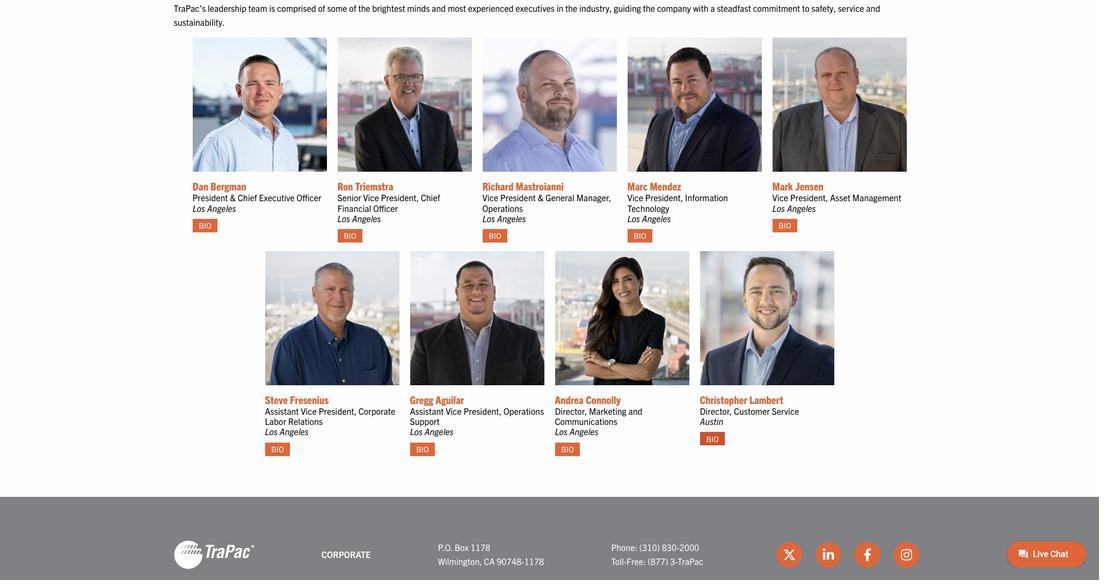 Task type: locate. For each thing, give the bounding box(es) containing it.
trapac's leadership team is comprised of some of the brightest minds and most experienced executives in the industry, guiding the company with a steadfast commitment to safety, service and sustainability.
[[174, 3, 880, 27]]

bio link for marc
[[628, 229, 653, 243]]

los down mark
[[773, 203, 785, 214]]

the left brightest on the top
[[358, 3, 370, 14]]

bio link down labor
[[265, 443, 290, 456]]

bio link down support
[[410, 443, 435, 456]]

bio down financial
[[344, 231, 356, 241]]

90748-
[[497, 556, 524, 567]]

bio link down mark
[[773, 219, 798, 232]]

connolly
[[586, 393, 621, 407]]

steadfast
[[717, 3, 751, 14]]

leadership
[[208, 3, 246, 14]]

operations inside richard mastroianni vice president & general manager, operations los angeles
[[483, 203, 523, 214]]

1178
[[471, 542, 490, 553], [524, 556, 544, 567]]

bio for marc
[[634, 231, 646, 241]]

angeles inside andrea connolly director, marketing and communications los angeles
[[570, 427, 599, 437]]

main content
[[163, 0, 936, 465]]

angeles down 'fresenius'
[[280, 427, 309, 437]]

2 chief from the left
[[421, 192, 440, 203]]

bio for andrea
[[561, 445, 574, 454]]

& inside richard mastroianni vice president & general manager, operations los angeles
[[538, 192, 544, 203]]

vice right support
[[446, 406, 462, 417]]

the right in
[[565, 3, 578, 14]]

1 chief from the left
[[238, 192, 257, 203]]

0 horizontal spatial 1178
[[471, 542, 490, 553]]

1 & from the left
[[230, 192, 236, 203]]

los inside mark jensen vice president, asset management los angeles
[[773, 203, 785, 214]]

mendez
[[650, 180, 681, 193]]

trapac
[[678, 556, 703, 567]]

2 director, from the left
[[700, 406, 732, 417]]

&
[[230, 192, 236, 203], [538, 192, 544, 203]]

2 & from the left
[[538, 192, 544, 203]]

and right "service"
[[866, 3, 880, 14]]

0 horizontal spatial assistant
[[265, 406, 299, 417]]

wilmington,
[[438, 556, 482, 567]]

the
[[358, 3, 370, 14], [565, 3, 578, 14], [643, 3, 655, 14]]

angeles down bergman
[[207, 203, 236, 214]]

los down richard
[[483, 213, 495, 224]]

president inside richard mastroianni vice president & general manager, operations los angeles
[[500, 192, 536, 203]]

los down gregg
[[410, 427, 423, 437]]

angeles down marketing
[[570, 427, 599, 437]]

2 the from the left
[[565, 3, 578, 14]]

2 horizontal spatial and
[[866, 3, 880, 14]]

vice left jensen
[[773, 192, 788, 203]]

1 horizontal spatial &
[[538, 192, 544, 203]]

angeles down aguilar
[[425, 427, 454, 437]]

p.o.
[[438, 542, 453, 553]]

director,
[[555, 406, 587, 417], [700, 406, 732, 417]]

information
[[685, 192, 728, 203]]

commitment
[[753, 3, 800, 14]]

gregg aguilar assistant vice president, operations support los angeles
[[410, 393, 544, 437]]

los inside andrea connolly director, marketing and communications los angeles
[[555, 427, 568, 437]]

1 horizontal spatial chief
[[421, 192, 440, 203]]

operations down richard
[[483, 203, 523, 214]]

vice right the senior
[[363, 192, 379, 203]]

service
[[772, 406, 799, 417]]

corporate
[[359, 406, 395, 417], [322, 549, 371, 560]]

& right dan
[[230, 192, 236, 203]]

of
[[318, 3, 325, 14], [349, 3, 356, 14]]

communications
[[555, 416, 618, 427]]

angeles down mendez
[[642, 213, 671, 224]]

0 vertical spatial operations
[[483, 203, 523, 214]]

bio down support
[[416, 445, 429, 454]]

2 president from the left
[[500, 192, 536, 203]]

officer right "executive"
[[297, 192, 321, 203]]

assistant
[[265, 406, 299, 417], [410, 406, 444, 417]]

footer containing p.o. box 1178
[[0, 497, 1099, 581]]

bio link down technology
[[628, 229, 653, 243]]

minds
[[407, 3, 430, 14]]

and right marketing
[[629, 406, 643, 417]]

and
[[432, 3, 446, 14], [866, 3, 880, 14], [629, 406, 643, 417]]

assistant inside gregg aguilar assistant vice president, operations support los angeles
[[410, 406, 444, 417]]

president, inside marc mendez vice president, information technology los angeles
[[645, 192, 683, 203]]

experienced
[[468, 3, 514, 14]]

830-
[[662, 542, 680, 553]]

los down the senior
[[338, 213, 350, 224]]

andrea
[[555, 393, 584, 407]]

vice right steve
[[301, 406, 317, 417]]

0 horizontal spatial of
[[318, 3, 325, 14]]

los down dan
[[193, 203, 205, 214]]

bio link down dan
[[193, 219, 218, 232]]

president, inside steve fresenius assistant vice president, corporate labor relations los angeles
[[319, 406, 357, 417]]

vice left mendez
[[628, 192, 643, 203]]

bio for mark
[[779, 221, 791, 230]]

president,
[[381, 192, 419, 203], [645, 192, 683, 203], [790, 192, 828, 203], [319, 406, 357, 417], [464, 406, 502, 417]]

1 vertical spatial 1178
[[524, 556, 544, 567]]

bio for christopher
[[706, 434, 719, 444]]

director, for christopher
[[700, 406, 732, 417]]

chief inside the 'dan bergman president & chief executive officer los angeles'
[[238, 192, 257, 203]]

1178 right ca
[[524, 556, 544, 567]]

bio down richard
[[489, 231, 501, 241]]

& left the general
[[538, 192, 544, 203]]

1 president from the left
[[193, 192, 228, 203]]

angeles inside the 'dan bergman president & chief executive officer los angeles'
[[207, 203, 236, 214]]

2 assistant from the left
[[410, 406, 444, 417]]

austin
[[700, 416, 723, 427]]

toll-
[[611, 556, 627, 567]]

vice inside gregg aguilar assistant vice president, operations support los angeles
[[446, 406, 462, 417]]

president, inside ron triemstra senior vice president, chief financial officer los angeles
[[381, 192, 419, 203]]

0 horizontal spatial chief
[[238, 192, 257, 203]]

vice left mastroianni at top
[[483, 192, 498, 203]]

dan bergman president & chief executive officer los angeles
[[193, 180, 321, 214]]

chief
[[238, 192, 257, 203], [421, 192, 440, 203]]

footer
[[0, 497, 1099, 581]]

with
[[693, 3, 709, 14]]

triemstra
[[355, 180, 393, 193]]

0 horizontal spatial &
[[230, 192, 236, 203]]

of right some
[[349, 3, 356, 14]]

assistant for gregg
[[410, 406, 444, 417]]

los inside the 'dan bergman president & chief executive officer los angeles'
[[193, 203, 205, 214]]

technology
[[628, 203, 670, 214]]

phone:
[[611, 542, 638, 553]]

3 the from the left
[[643, 3, 655, 14]]

asset
[[830, 192, 851, 203]]

bio down austin on the right bottom
[[706, 434, 719, 444]]

1 director, from the left
[[555, 406, 587, 417]]

los
[[193, 203, 205, 214], [773, 203, 785, 214], [338, 213, 350, 224], [483, 213, 495, 224], [628, 213, 640, 224], [265, 427, 278, 437], [410, 427, 423, 437], [555, 427, 568, 437]]

bio link down richard
[[483, 229, 508, 243]]

director, inside andrea connolly director, marketing and communications los angeles
[[555, 406, 587, 417]]

to
[[802, 3, 810, 14]]

angeles down jensen
[[787, 203, 816, 214]]

aguilar
[[436, 393, 464, 407]]

angeles down the senior
[[352, 213, 381, 224]]

of left some
[[318, 3, 325, 14]]

general
[[546, 192, 574, 203]]

0 vertical spatial corporate
[[359, 406, 395, 417]]

assistant inside steve fresenius assistant vice president, corporate labor relations los angeles
[[265, 406, 299, 417]]

phone: (310) 830-2000 toll-free: (877) 3-trapac
[[611, 542, 703, 567]]

director, inside christopher lambert director, customer service austin
[[700, 406, 732, 417]]

2000
[[680, 542, 699, 553]]

main content containing dan bergman
[[163, 0, 936, 465]]

director, left the customer
[[700, 406, 732, 417]]

1 horizontal spatial the
[[565, 3, 578, 14]]

operations left andrea
[[504, 406, 544, 417]]

director, left marketing
[[555, 406, 587, 417]]

1178 up ca
[[471, 542, 490, 553]]

president
[[193, 192, 228, 203], [500, 192, 536, 203]]

los down marc
[[628, 213, 640, 224]]

bio link down communications
[[555, 443, 580, 456]]

1 horizontal spatial director,
[[700, 406, 732, 417]]

mark
[[773, 180, 793, 193]]

1 horizontal spatial assistant
[[410, 406, 444, 417]]

0 horizontal spatial officer
[[297, 192, 321, 203]]

angeles down richard
[[497, 213, 526, 224]]

president, inside gregg aguilar assistant vice president, operations support los angeles
[[464, 406, 502, 417]]

los down steve
[[265, 427, 278, 437]]

2 horizontal spatial the
[[643, 3, 655, 14]]

bio link for andrea
[[555, 443, 580, 456]]

bio down labor
[[271, 445, 284, 454]]

marc mendez vice president, information technology los angeles
[[628, 180, 728, 224]]

chief inside ron triemstra senior vice president, chief financial officer los angeles
[[421, 192, 440, 203]]

1 horizontal spatial officer
[[373, 203, 398, 214]]

officer down triemstra
[[373, 203, 398, 214]]

1 assistant from the left
[[265, 406, 299, 417]]

bio down dan
[[199, 221, 211, 230]]

angeles inside ron triemstra senior vice president, chief financial officer los angeles
[[352, 213, 381, 224]]

bio link for dan
[[193, 219, 218, 232]]

0 horizontal spatial president
[[193, 192, 228, 203]]

1 horizontal spatial of
[[349, 3, 356, 14]]

operations
[[483, 203, 523, 214], [504, 406, 544, 417]]

bio link down financial
[[338, 229, 363, 243]]

bio down communications
[[561, 445, 574, 454]]

bio down technology
[[634, 231, 646, 241]]

bio link down austin on the right bottom
[[700, 433, 725, 446]]

1 horizontal spatial and
[[629, 406, 643, 417]]

1 vertical spatial operations
[[504, 406, 544, 417]]

0 horizontal spatial director,
[[555, 406, 587, 417]]

0 horizontal spatial the
[[358, 3, 370, 14]]

los down andrea
[[555, 427, 568, 437]]

and left most
[[432, 3, 446, 14]]

andrea connolly director, marketing and communications los angeles
[[555, 393, 643, 437]]

angeles inside marc mendez vice president, information technology los angeles
[[642, 213, 671, 224]]

officer
[[297, 192, 321, 203], [373, 203, 398, 214]]

bio down mark
[[779, 221, 791, 230]]

vice
[[363, 192, 379, 203], [483, 192, 498, 203], [628, 192, 643, 203], [773, 192, 788, 203], [301, 406, 317, 417], [446, 406, 462, 417]]

angeles
[[207, 203, 236, 214], [787, 203, 816, 214], [352, 213, 381, 224], [497, 213, 526, 224], [642, 213, 671, 224], [280, 427, 309, 437], [425, 427, 454, 437], [570, 427, 599, 437]]

angeles inside gregg aguilar assistant vice president, operations support los angeles
[[425, 427, 454, 437]]

sustainability.
[[174, 17, 225, 27]]

& inside the 'dan bergman president & chief executive officer los angeles'
[[230, 192, 236, 203]]

bio for dan
[[199, 221, 211, 230]]

1 horizontal spatial president
[[500, 192, 536, 203]]

president, for gregg aguilar
[[464, 406, 502, 417]]

bio link
[[193, 219, 218, 232], [773, 219, 798, 232], [338, 229, 363, 243], [483, 229, 508, 243], [628, 229, 653, 243], [700, 433, 725, 446], [265, 443, 290, 456], [410, 443, 435, 456], [555, 443, 580, 456]]

manager,
[[576, 192, 611, 203]]

bio link for ron
[[338, 229, 363, 243]]

3-
[[670, 556, 678, 567]]

the right guiding
[[643, 3, 655, 14]]



Task type: vqa. For each thing, say whether or not it's contained in the screenshot.


Task type: describe. For each thing, give the bounding box(es) containing it.
senior
[[338, 192, 361, 203]]

jensen
[[795, 180, 824, 193]]

some
[[327, 3, 347, 14]]

president, inside mark jensen vice president, asset management los angeles
[[790, 192, 828, 203]]

bio link for gregg
[[410, 443, 435, 456]]

0 vertical spatial 1178
[[471, 542, 490, 553]]

vice inside marc mendez vice president, information technology los angeles
[[628, 192, 643, 203]]

ron
[[338, 180, 353, 193]]

director, for andrea
[[555, 406, 587, 417]]

executive
[[259, 192, 295, 203]]

bio link for richard
[[483, 229, 508, 243]]

labor
[[265, 416, 286, 427]]

vice inside mark jensen vice president, asset management los angeles
[[773, 192, 788, 203]]

los inside ron triemstra senior vice president, chief financial officer los angeles
[[338, 213, 350, 224]]

richard mastroianni vice president & general manager, operations los angeles
[[483, 180, 611, 224]]

industry,
[[579, 3, 612, 14]]

safety,
[[812, 3, 836, 14]]

los inside richard mastroianni vice president & general manager, operations los angeles
[[483, 213, 495, 224]]

bio for ron
[[344, 231, 356, 241]]

(877)
[[648, 556, 668, 567]]

angeles inside mark jensen vice president, asset management los angeles
[[787, 203, 816, 214]]

dan
[[193, 180, 208, 193]]

corporate inside steve fresenius assistant vice president, corporate labor relations los angeles
[[359, 406, 395, 417]]

bio for gregg
[[416, 445, 429, 454]]

1 horizontal spatial 1178
[[524, 556, 544, 567]]

ca
[[484, 556, 495, 567]]

los inside gregg aguilar assistant vice president, operations support los angeles
[[410, 427, 423, 437]]

bio link for steve
[[265, 443, 290, 456]]

vice inside ron triemstra senior vice president, chief financial officer los angeles
[[363, 192, 379, 203]]

and inside andrea connolly director, marketing and communications los angeles
[[629, 406, 643, 417]]

richard
[[483, 180, 514, 193]]

company
[[657, 3, 691, 14]]

angeles inside steve fresenius assistant vice president, corporate labor relations los angeles
[[280, 427, 309, 437]]

president inside the 'dan bergman president & chief executive officer los angeles'
[[193, 192, 228, 203]]

executives
[[516, 3, 555, 14]]

trapac's
[[174, 3, 206, 14]]

los inside steve fresenius assistant vice president, corporate labor relations los angeles
[[265, 427, 278, 437]]

president, for steve fresenius
[[319, 406, 357, 417]]

christopher lambert director, customer service austin
[[700, 393, 799, 427]]

most
[[448, 3, 466, 14]]

fresenius
[[290, 393, 329, 407]]

bergman
[[211, 180, 246, 193]]

bio link for mark
[[773, 219, 798, 232]]

comprised
[[277, 3, 316, 14]]

bio link for christopher
[[700, 433, 725, 446]]

lambert
[[750, 393, 784, 407]]

president, for ron triemstra
[[381, 192, 419, 203]]

ron triemstra senior vice president, chief financial officer los angeles
[[338, 180, 440, 224]]

support
[[410, 416, 440, 427]]

in
[[557, 3, 564, 14]]

officer inside ron triemstra senior vice president, chief financial officer los angeles
[[373, 203, 398, 214]]

guiding
[[614, 3, 641, 14]]

marketing
[[589, 406, 627, 417]]

a
[[711, 3, 715, 14]]

team
[[248, 3, 267, 14]]

is
[[269, 3, 275, 14]]

vice inside steve fresenius assistant vice president, corporate labor relations los angeles
[[301, 406, 317, 417]]

operations inside gregg aguilar assistant vice president, operations support los angeles
[[504, 406, 544, 417]]

box
[[455, 542, 469, 553]]

(310)
[[639, 542, 660, 553]]

marc
[[628, 180, 648, 193]]

bio for steve
[[271, 445, 284, 454]]

1 the from the left
[[358, 3, 370, 14]]

0 horizontal spatial and
[[432, 3, 446, 14]]

brightest
[[372, 3, 405, 14]]

los inside marc mendez vice president, information technology los angeles
[[628, 213, 640, 224]]

mastroianni
[[516, 180, 564, 193]]

p.o. box 1178 wilmington, ca 90748-1178
[[438, 542, 544, 567]]

free:
[[627, 556, 646, 567]]

mark jensen vice president, asset management los angeles
[[773, 180, 901, 214]]

1 vertical spatial corporate
[[322, 549, 371, 560]]

steve
[[265, 393, 288, 407]]

christopher
[[700, 393, 747, 407]]

gregg
[[410, 393, 433, 407]]

management
[[853, 192, 901, 203]]

relations
[[288, 416, 323, 427]]

financial
[[338, 203, 371, 214]]

1 of from the left
[[318, 3, 325, 14]]

2 of from the left
[[349, 3, 356, 14]]

steve fresenius assistant vice president, corporate labor relations los angeles
[[265, 393, 395, 437]]

officer inside the 'dan bergman president & chief executive officer los angeles'
[[297, 192, 321, 203]]

bio for richard
[[489, 231, 501, 241]]

angeles inside richard mastroianni vice president & general manager, operations los angeles
[[497, 213, 526, 224]]

vice inside richard mastroianni vice president & general manager, operations los angeles
[[483, 192, 498, 203]]

service
[[838, 3, 864, 14]]

corporate image
[[174, 540, 254, 570]]

assistant for steve
[[265, 406, 299, 417]]

customer
[[734, 406, 770, 417]]



